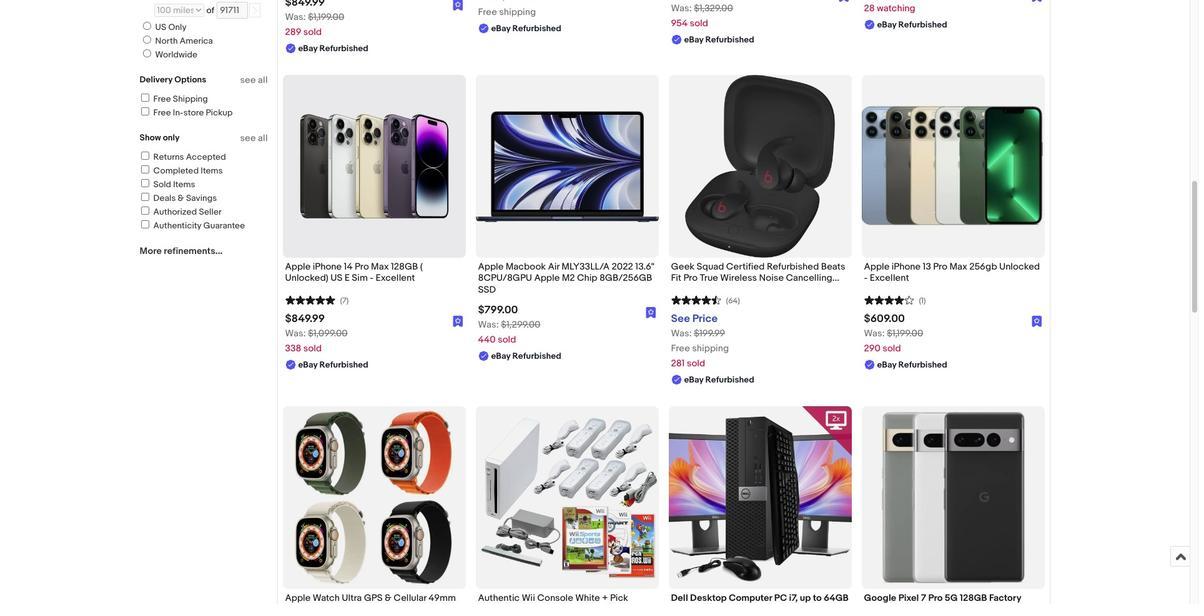 Task type: locate. For each thing, give the bounding box(es) containing it.
1 vertical spatial us
[[331, 273, 343, 284]]

1 horizontal spatial shipping
[[692, 343, 729, 355]]

ebay for was: $1,199.00 290 sold
[[878, 360, 897, 370]]

1 vertical spatial items
[[173, 179, 195, 190]]

1 vertical spatial see
[[240, 132, 256, 144]]

was: for 289
[[285, 11, 306, 23]]

0 horizontal spatial iphone
[[313, 261, 342, 273]]

items for sold items
[[173, 179, 195, 190]]

see
[[671, 313, 690, 325]]

1 horizontal spatial -
[[864, 273, 868, 284]]

128gb inside the google pixel 7 pro 5g 128gb factory unlocked- excellent
[[960, 593, 988, 605]]

$1,199.00 for 289 sold
[[308, 11, 344, 23]]

$1,199.00
[[308, 11, 344, 23], [887, 328, 924, 340]]

apple for apple iphone 14 pro max 128gb ( unlocked)  us e sim - excellent
[[285, 261, 311, 273]]

iphone for $849.99
[[313, 261, 342, 273]]

free in-store pickup
[[153, 107, 233, 118]]

$1,299.00
[[501, 319, 541, 331]]

refurbished for was: $1,199.00 290 sold
[[899, 360, 948, 370]]

1 vertical spatial 128gb
[[960, 593, 988, 605]]

1 horizontal spatial &
[[385, 593, 392, 605]]

0 vertical spatial more
[[140, 246, 162, 257]]

0 horizontal spatial max
[[371, 261, 389, 273]]

$849.99
[[285, 313, 325, 325]]

ebay refurbished down watching at the right top of the page
[[878, 20, 948, 30]]

2 all from the top
[[258, 132, 268, 144]]

1 horizontal spatial iphone
[[892, 261, 921, 273]]

Free Shipping checkbox
[[141, 94, 149, 102]]

2 - from the left
[[864, 273, 868, 284]]

ebay down 289
[[298, 43, 318, 54]]

0 horizontal spatial more
[[140, 246, 162, 257]]

(64)
[[726, 296, 740, 306]]

apple up the ssd
[[478, 261, 504, 273]]

apple up 5 out of 5 stars image
[[285, 261, 311, 273]]

1 vertical spatial $1,199.00
[[887, 328, 924, 340]]

sold for 954 sold
[[690, 18, 708, 30]]

apple up 4 out of 5 stars image
[[864, 261, 890, 273]]

lcds,
[[754, 604, 779, 605]]

0 horizontal spatial 128gb
[[391, 261, 418, 273]]

290
[[864, 343, 881, 355]]

0 vertical spatial $1,199.00
[[308, 11, 344, 23]]

0 vertical spatial 128gb
[[391, 261, 418, 273]]

1 horizontal spatial $1,199.00
[[887, 328, 924, 340]]

& right +
[[609, 604, 616, 605]]

0 vertical spatial see
[[240, 74, 256, 86]]

1 vertical spatial all
[[258, 132, 268, 144]]

(1) link
[[864, 294, 926, 306]]

0 vertical spatial items
[[201, 166, 223, 176]]

0 horizontal spatial excellent
[[376, 273, 415, 284]]

1 horizontal spatial items
[[201, 166, 223, 176]]

ebay down 440
[[491, 351, 511, 362]]

0 vertical spatial see all
[[240, 74, 268, 86]]

excellent
[[376, 273, 415, 284], [870, 273, 910, 284], [911, 604, 951, 605]]

refurbished down $1,329.00
[[706, 35, 755, 45]]

refurbished
[[899, 20, 948, 30], [513, 23, 562, 34], [706, 35, 755, 45], [320, 43, 369, 54], [767, 261, 819, 273], [513, 351, 562, 362], [320, 360, 369, 370], [899, 360, 948, 370], [706, 375, 755, 385]]

1 see all button from the top
[[240, 74, 268, 86]]

sold right 281
[[687, 358, 705, 370]]

apple inside apple watch ultra gps & cellular 49mm titanium trail alpine loop ocea
[[285, 593, 311, 605]]

Sold Items checkbox
[[141, 179, 149, 187]]

$1,199.00 inside was: $1,199.00 290 sold
[[887, 328, 924, 340]]

ebay refurbished down see price was: $199.99 free shipping 281 sold
[[685, 375, 755, 385]]

was: up 289
[[285, 11, 306, 23]]

authorized seller
[[153, 207, 222, 217]]

ebay for was: $1,329.00 954 sold
[[685, 35, 704, 45]]

refurbished left beats
[[767, 261, 819, 273]]

& up authorized seller link
[[178, 193, 184, 204]]

to
[[813, 593, 822, 605]]

refurbished for was: $1,199.00 289 sold
[[320, 43, 369, 54]]

apple inside apple iphone 14 pro max 128gb ( unlocked)  us e sim - excellent
[[285, 261, 311, 273]]

1 - from the left
[[370, 273, 374, 284]]

authenticity
[[153, 221, 201, 231]]

apple watch ultra gps & cellular 49mm titanium trail alpine loop ocean excellent image
[[283, 406, 466, 590]]

ebay refurbished
[[878, 20, 948, 30], [491, 23, 562, 34], [685, 35, 755, 45], [298, 43, 369, 54], [491, 351, 562, 362], [298, 360, 369, 370], [878, 360, 948, 370], [685, 375, 755, 385]]

refurbished down was: $1,199.00 289 sold
[[320, 43, 369, 54]]

apple inside apple iphone 13 pro max  256gb unlocked - excellent
[[864, 261, 890, 273]]

delivery
[[140, 74, 173, 85]]

apple for apple macbook air mly33ll/a 2022 13.6" 8cpu/8gpu apple m2 chip 8gb/256gb ssd
[[478, 261, 504, 273]]

$1,199.00 inside was: $1,199.00 289 sold
[[308, 11, 344, 23]]

us left e
[[331, 273, 343, 284]]

ebay refurbished down was: $1,299.00 440 sold
[[491, 351, 562, 362]]

apple iphone 13 pro max  256gb unlocked - excellent
[[864, 261, 1041, 284]]

see for free in-store pickup
[[240, 74, 256, 86]]

sold right 338
[[304, 343, 322, 355]]

$1,199.00 for 290 sold
[[887, 328, 924, 340]]

was: down see
[[671, 328, 692, 340]]

- right sim at the top left of the page
[[370, 273, 374, 284]]

sold right 440
[[498, 334, 516, 346]]

(7)
[[340, 296, 349, 306]]

&
[[178, 193, 184, 204], [385, 593, 392, 605], [609, 604, 616, 605]]

us
[[155, 22, 166, 32], [331, 273, 343, 284]]

google pixel 7 pro 5g 128gb factory unlocked- excellent
[[864, 593, 1022, 605]]

Authorized Seller checkbox
[[141, 207, 149, 215]]

0 vertical spatial us
[[155, 22, 166, 32]]

google pixel 7 pro 5g 128gb factory unlocked- excellent link
[[864, 593, 1043, 605]]

ebay down 290
[[878, 360, 897, 370]]

2 max from the left
[[950, 261, 968, 273]]

-
[[370, 273, 374, 284], [864, 273, 868, 284]]

us right us only radio
[[155, 22, 166, 32]]

ebay down 28 watching
[[878, 20, 897, 30]]

1 vertical spatial see all button
[[240, 132, 268, 144]]

ebay refurbished down was: $1,329.00 954 sold
[[685, 35, 755, 45]]

excellent inside apple iphone 13 pro max  256gb unlocked - excellent
[[870, 273, 910, 284]]

sold inside was: $1,099.00 338 sold
[[304, 343, 322, 355]]

24"
[[738, 604, 752, 605]]

max for $609.00
[[950, 261, 968, 273]]

guarantee
[[203, 221, 245, 231]]

google pixel 7 pro 5g 128gb factory unlocked- excellent image
[[862, 406, 1045, 590]]

was: $1,299.00 440 sold
[[478, 319, 541, 346]]

- up 4 out of 5 stars image
[[864, 273, 868, 284]]

sold inside was: $1,199.00 290 sold
[[883, 343, 901, 355]]

was: inside was: $1,199.00 289 sold
[[285, 11, 306, 23]]

apple
[[285, 261, 311, 273], [478, 261, 504, 273], [864, 261, 890, 273], [535, 273, 560, 284], [285, 593, 311, 605]]

0 horizontal spatial $1,199.00
[[308, 11, 344, 23]]

sold inside was: $1,299.00 440 sold
[[498, 334, 516, 346]]

1 iphone from the left
[[313, 261, 342, 273]]

refurbished down see price was: $199.99 free shipping 281 sold
[[706, 375, 755, 385]]

factory
[[990, 593, 1022, 605]]

dell desktop computer pc i7, up to 64gb ram, 4tb ssd, 24" lcds, windows 11 o link
[[671, 593, 849, 605]]

1 see from the top
[[240, 74, 256, 86]]

us only link
[[138, 22, 189, 32]]

0 horizontal spatial -
[[370, 273, 374, 284]]

sold right 954
[[690, 18, 708, 30]]

sold right 289
[[304, 26, 322, 38]]

loop
[[372, 604, 394, 605]]

wii left console
[[522, 593, 535, 605]]

pro inside the google pixel 7 pro 5g 128gb factory unlocked- excellent
[[929, 593, 943, 605]]

1 vertical spatial shipping
[[692, 343, 729, 355]]

go image
[[251, 6, 259, 15]]

ebay refurbished down was: $1,199.00 290 sold
[[878, 360, 948, 370]]

air
[[548, 261, 560, 273]]

sold right 290
[[883, 343, 901, 355]]

returns accepted
[[153, 152, 226, 162]]

only
[[163, 132, 180, 143]]

trail
[[323, 604, 341, 605]]

sold items link
[[139, 179, 195, 190]]

Completed Items checkbox
[[141, 166, 149, 174]]

max right sim at the top left of the page
[[371, 261, 389, 273]]

289
[[285, 26, 301, 38]]

authenticity guarantee link
[[139, 221, 245, 231]]

alpine
[[343, 604, 370, 605]]

was: for 290
[[864, 328, 885, 340]]

Returns Accepted checkbox
[[141, 152, 149, 160]]

more refinements... button
[[140, 246, 223, 257]]

pro right 7
[[929, 593, 943, 605]]

was: inside was: $1,099.00 338 sold
[[285, 328, 306, 340]]

us only
[[155, 22, 187, 32]]

ebay
[[878, 20, 897, 30], [491, 23, 511, 34], [685, 35, 704, 45], [298, 43, 318, 54], [491, 351, 511, 362], [298, 360, 318, 370], [878, 360, 897, 370], [685, 375, 704, 385]]

128gb for max
[[391, 261, 418, 273]]

ram,
[[671, 604, 695, 605]]

1 all from the top
[[258, 74, 268, 86]]

was: for 954
[[671, 3, 692, 15]]

iphone left 13 on the right top of the page
[[892, 261, 921, 273]]

(
[[420, 261, 423, 273]]

was: up 954
[[671, 3, 692, 15]]

see all button for free in-store pickup
[[240, 74, 268, 86]]

1 max from the left
[[371, 261, 389, 273]]

2 iphone from the left
[[892, 261, 921, 273]]

1 vertical spatial see all
[[240, 132, 268, 144]]

see all for free in-store pickup
[[240, 74, 268, 86]]

0 horizontal spatial items
[[173, 179, 195, 190]]

north
[[155, 36, 178, 46]]

items for completed items
[[201, 166, 223, 176]]

1 horizontal spatial 128gb
[[960, 593, 988, 605]]

free for free shipping
[[478, 6, 497, 18]]

items up deals & savings
[[173, 179, 195, 190]]

authentic wii console white + pick controls wii sports mario kart & more + usa image
[[476, 413, 659, 583]]

iphone inside apple iphone 14 pro max 128gb ( unlocked)  us e sim - excellent
[[313, 261, 342, 273]]

excellent inside the google pixel 7 pro 5g 128gb factory unlocked- excellent
[[911, 604, 951, 605]]

ebay down 338
[[298, 360, 318, 370]]

beats
[[821, 261, 846, 273]]

$799.00
[[478, 304, 518, 317]]

pro
[[355, 261, 369, 273], [934, 261, 948, 273], [684, 273, 698, 284], [929, 593, 943, 605]]

was: $1,099.00 338 sold
[[285, 328, 348, 355]]

was: up 338
[[285, 328, 306, 340]]

128gb inside apple iphone 14 pro max 128gb ( unlocked)  us e sim - excellent
[[391, 261, 418, 273]]

1 horizontal spatial max
[[950, 261, 968, 273]]

ebay refurbished for was: $1,329.00 954 sold
[[685, 35, 755, 45]]

more down authenticity guarantee checkbox
[[140, 246, 162, 257]]

2 see all button from the top
[[240, 132, 268, 144]]

max inside apple iphone 13 pro max  256gb unlocked - excellent
[[950, 261, 968, 273]]

& inside apple watch ultra gps & cellular 49mm titanium trail alpine loop ocea
[[385, 593, 392, 605]]

pro right 13 on the right top of the page
[[934, 261, 948, 273]]

ssd
[[478, 284, 496, 296]]

was: $1,329.00 954 sold
[[671, 3, 733, 30]]

128gb left (
[[391, 261, 418, 273]]

items down accepted
[[201, 166, 223, 176]]

1 horizontal spatial excellent
[[870, 273, 910, 284]]

2 see all from the top
[[240, 132, 268, 144]]

worldwide
[[155, 49, 197, 60]]

was: inside was: $1,199.00 290 sold
[[864, 328, 885, 340]]

was:
[[671, 3, 692, 15], [285, 11, 306, 23], [478, 319, 499, 331], [285, 328, 306, 340], [671, 328, 692, 340], [864, 328, 885, 340]]

free
[[478, 6, 497, 18], [153, 94, 171, 104], [153, 107, 171, 118], [671, 343, 690, 355]]

2 see from the top
[[240, 132, 256, 144]]

64gb
[[824, 593, 849, 605]]

see price was: $199.99 free shipping 281 sold
[[671, 313, 729, 370]]

US Only radio
[[143, 22, 151, 30]]

ebay down free shipping
[[491, 23, 511, 34]]

apple left watch
[[285, 593, 311, 605]]

ebay for was: $1,099.00 338 sold
[[298, 360, 318, 370]]

more
[[140, 246, 162, 257], [618, 604, 640, 605]]

5g
[[945, 593, 958, 605]]

see all button
[[240, 74, 268, 86], [240, 132, 268, 144]]

sold inside was: $1,329.00 954 sold
[[690, 18, 708, 30]]

pro inside apple iphone 14 pro max 128gb ( unlocked)  us e sim - excellent
[[355, 261, 369, 273]]

ebay refurbished down was: $1,099.00 338 sold
[[298, 360, 369, 370]]

accepted
[[186, 152, 226, 162]]

ebay down 281
[[685, 375, 704, 385]]

128gb right 5g
[[960, 593, 988, 605]]

apple iphone 14 pro max 128gb ( unlocked)  us e sim - excellent image
[[283, 75, 466, 258]]

Authenticity Guarantee checkbox
[[141, 221, 149, 229]]

dell desktop computer pc i7, up to 64gb ram, 4tb ssd, 24" lcds, windows 11 o
[[671, 593, 849, 605]]

m2
[[562, 273, 575, 284]]

more refinements...
[[140, 246, 223, 257]]

1 vertical spatial more
[[618, 604, 640, 605]]

iphone inside apple iphone 13 pro max  256gb unlocked - excellent
[[892, 261, 921, 273]]

Worldwide radio
[[143, 49, 151, 57]]

noise
[[759, 273, 784, 284]]

pro inside apple iphone 13 pro max  256gb unlocked - excellent
[[934, 261, 948, 273]]

pro right 14
[[355, 261, 369, 273]]

free shipping
[[153, 94, 208, 104]]

apple macbook air mly33ll/a 2022 13.6" 8cpu/8gpu apple m2 chip 8gb/256gb ssd image
[[476, 111, 659, 222]]

$1,329.00
[[694, 3, 733, 15]]

1 horizontal spatial us
[[331, 273, 343, 284]]

all for completed items
[[258, 132, 268, 144]]

kart
[[590, 604, 607, 605]]

[object undefined] image
[[453, 0, 463, 11], [453, 0, 463, 11], [646, 307, 656, 319], [646, 307, 656, 319], [453, 315, 463, 327], [1032, 315, 1043, 327], [453, 316, 463, 327]]

954
[[671, 18, 688, 30]]

console
[[537, 593, 574, 605]]

& right gps in the left bottom of the page
[[385, 593, 392, 605]]

pro right fit
[[684, 273, 698, 284]]

apple watch ultra gps & cellular 49mm titanium trail alpine loop ocea
[[285, 593, 456, 605]]

1 see all from the top
[[240, 74, 268, 86]]

256gb
[[970, 261, 998, 273]]

see all for completed items
[[240, 132, 268, 144]]

completed items link
[[139, 166, 223, 176]]

see price link
[[671, 313, 718, 325]]

2 horizontal spatial &
[[609, 604, 616, 605]]

more right +
[[618, 604, 640, 605]]

shipping inside see price was: $199.99 free shipping 281 sold
[[692, 343, 729, 355]]

was: inside was: $1,329.00 954 sold
[[671, 3, 692, 15]]

ebay refurbished for was: $1,299.00 440 sold
[[491, 351, 562, 362]]

sold inside was: $1,199.00 289 sold
[[304, 26, 322, 38]]

0 horizontal spatial us
[[155, 22, 166, 32]]

2 horizontal spatial excellent
[[911, 604, 951, 605]]

free inside see price was: $199.99 free shipping 281 sold
[[671, 343, 690, 355]]

shipping
[[499, 6, 536, 18], [692, 343, 729, 355]]

chip
[[577, 273, 598, 284]]

refurbished for was: $1,329.00 954 sold
[[706, 35, 755, 45]]

was: inside was: $1,299.00 440 sold
[[478, 319, 499, 331]]

max left 256gb
[[950, 261, 968, 273]]

refurbished down $1,299.00
[[513, 351, 562, 362]]

dell
[[671, 593, 688, 605]]

items
[[201, 166, 223, 176], [173, 179, 195, 190]]

refurbished down $1,099.00
[[320, 360, 369, 370]]

refurbished down was: $1,199.00 290 sold
[[899, 360, 948, 370]]

returns
[[153, 152, 184, 162]]

0 vertical spatial all
[[258, 74, 268, 86]]

ebay down 954
[[685, 35, 704, 45]]

ebay refurbished down was: $1,199.00 289 sold
[[298, 43, 369, 54]]

1 horizontal spatial more
[[618, 604, 640, 605]]

was: up 440
[[478, 319, 499, 331]]

sports
[[533, 604, 562, 605]]

controls
[[478, 604, 515, 605]]

mario
[[564, 604, 588, 605]]

was: up 290
[[864, 328, 885, 340]]

ebay refurbished for was: $1,099.00 338 sold
[[298, 360, 369, 370]]

iphone left 14
[[313, 261, 342, 273]]

0 vertical spatial shipping
[[499, 6, 536, 18]]

excellent for google
[[911, 604, 951, 605]]

unlocked)
[[285, 273, 329, 284]]

0 vertical spatial see all button
[[240, 74, 268, 86]]

seller
[[199, 207, 222, 217]]

max inside apple iphone 14 pro max 128gb ( unlocked)  us e sim - excellent
[[371, 261, 389, 273]]

ebay for see price was: $199.99 free shipping 281 sold
[[685, 375, 704, 385]]



Task type: describe. For each thing, give the bounding box(es) containing it.
apple iphone 13 pro max  256gb unlocked - excellent link
[[864, 261, 1043, 288]]

savings
[[186, 193, 217, 204]]

was: for 440
[[478, 319, 499, 331]]

(64) link
[[671, 294, 740, 306]]

0 horizontal spatial shipping
[[499, 6, 536, 18]]

5 out of 5 stars image
[[285, 294, 335, 306]]

14
[[344, 261, 353, 273]]

apple for apple watch ultra gps & cellular 49mm titanium trail alpine loop ocea
[[285, 593, 311, 605]]

- inside apple iphone 14 pro max 128gb ( unlocked)  us e sim - excellent
[[370, 273, 374, 284]]

cancelling...
[[786, 273, 840, 284]]

returns accepted link
[[139, 152, 226, 162]]

Deals & Savings checkbox
[[141, 193, 149, 201]]

338
[[285, 343, 301, 355]]

shipping
[[173, 94, 208, 104]]

& inside authentic wii console white + pick controls wii sports mario kart & more
[[609, 604, 616, 605]]

ebay refurbished for see price was: $199.99 free shipping 281 sold
[[685, 375, 755, 385]]

sold inside see price was: $199.99 free shipping 281 sold
[[687, 358, 705, 370]]

fit
[[671, 273, 682, 284]]

dell desktop computer pc i7, up to 64gb ram, 4tb ssd, 24" lcds, windows 11 or 10 image
[[669, 406, 852, 590]]

sim
[[352, 273, 368, 284]]

ultra
[[342, 593, 362, 605]]

was: for 338
[[285, 328, 306, 340]]

sold for 440 sold
[[498, 334, 516, 346]]

refurbished down watching at the right top of the page
[[899, 20, 948, 30]]

281
[[671, 358, 685, 370]]

i7,
[[790, 593, 798, 605]]

see all button for completed items
[[240, 132, 268, 144]]

apple iphone 13 pro max  256gb unlocked - excellent image
[[862, 97, 1045, 236]]

28
[[864, 3, 875, 15]]

4.5 out of 5 stars image
[[671, 294, 721, 306]]

ebay for was: $1,199.00 289 sold
[[298, 43, 318, 54]]

4 out of 5 stars image
[[864, 294, 914, 306]]

pickup
[[206, 107, 233, 118]]

4tb
[[697, 604, 714, 605]]

unlocked-
[[864, 604, 909, 605]]

options
[[175, 74, 206, 85]]

91711 text field
[[217, 2, 248, 19]]

delivery options
[[140, 74, 206, 85]]

wii left sports
[[517, 604, 531, 605]]

show
[[140, 132, 161, 143]]

was: inside see price was: $199.99 free shipping 281 sold
[[671, 328, 692, 340]]

apple for apple iphone 13 pro max  256gb unlocked - excellent
[[864, 261, 890, 273]]

pro for google pixel 7 pro 5g 128gb factory unlocked- excellent
[[929, 593, 943, 605]]

apple iphone 14 pro max 128gb ( unlocked)  us e sim - excellent
[[285, 261, 423, 284]]

pick
[[610, 593, 629, 605]]

geek
[[671, 261, 695, 273]]

[object undefined] image
[[1032, 316, 1043, 327]]

refurbished for was: $1,099.00 338 sold
[[320, 360, 369, 370]]

+
[[602, 593, 608, 605]]

440
[[478, 334, 496, 346]]

apple macbook air mly33ll/a 2022 13.6" 8cpu/8gpu apple m2 chip 8gb/256gb ssd link
[[478, 261, 656, 299]]

all for free in-store pickup
[[258, 74, 268, 86]]

apple left m2 at the left of the page
[[535, 273, 560, 284]]

sold for 338 sold
[[304, 343, 322, 355]]

sold items
[[153, 179, 195, 190]]

north america link
[[138, 36, 216, 46]]

worldwide link
[[138, 49, 200, 60]]

desktop
[[691, 593, 727, 605]]

$609.00
[[864, 313, 905, 325]]

0 horizontal spatial &
[[178, 193, 184, 204]]

iphone for $609.00
[[892, 261, 921, 273]]

up
[[800, 593, 811, 605]]

show only
[[140, 132, 180, 143]]

computer
[[729, 593, 773, 605]]

white
[[576, 593, 600, 605]]

North America radio
[[143, 36, 151, 44]]

store
[[183, 107, 204, 118]]

pro for apple iphone 13 pro max  256gb unlocked - excellent
[[934, 261, 948, 273]]

pc
[[775, 593, 787, 605]]

refurbished for was: $1,299.00 440 sold
[[513, 351, 562, 362]]

north america
[[155, 36, 213, 46]]

pro inside geek squad certified refurbished beats fit pro true wireless noise cancelling...
[[684, 273, 698, 284]]

13
[[923, 261, 932, 273]]

ssd,
[[716, 604, 736, 605]]

pro for apple iphone 14 pro max 128gb ( unlocked)  us e sim - excellent
[[355, 261, 369, 273]]

authorized
[[153, 207, 197, 217]]

us inside apple iphone 14 pro max 128gb ( unlocked)  us e sim - excellent
[[331, 273, 343, 284]]

sold
[[153, 179, 171, 190]]

geek squad certified refurbished beats fit pro true wireless noise cancelling...
[[671, 261, 846, 284]]

ebay refurbished for was: $1,199.00 290 sold
[[878, 360, 948, 370]]

geek squad certified refurbished beats fit pro true wireless noise cancelling... image
[[686, 75, 835, 258]]

authorized seller link
[[139, 207, 222, 217]]

(1)
[[919, 296, 926, 306]]

ebay refurbished down free shipping
[[491, 23, 562, 34]]

see for completed items
[[240, 132, 256, 144]]

ebay for was: $1,299.00 440 sold
[[491, 351, 511, 362]]

authenticity guarantee
[[153, 221, 245, 231]]

deals & savings
[[153, 193, 217, 204]]

in-
[[173, 107, 183, 118]]

was: $1,199.00 289 sold
[[285, 11, 344, 38]]

e
[[345, 273, 350, 284]]

geek squad certified refurbished beats fit pro true wireless noise cancelling... link
[[671, 261, 849, 288]]

free shipping
[[478, 6, 536, 18]]

Free In-store Pickup checkbox
[[141, 107, 149, 116]]

excellent inside apple iphone 14 pro max 128gb ( unlocked)  us e sim - excellent
[[376, 273, 415, 284]]

google
[[864, 593, 897, 605]]

ebay refurbished for was: $1,199.00 289 sold
[[298, 43, 369, 54]]

certified
[[727, 261, 765, 273]]

13.6"
[[636, 261, 655, 273]]

more inside authentic wii console white + pick controls wii sports mario kart & more
[[618, 604, 640, 605]]

- inside apple iphone 13 pro max  256gb unlocked - excellent
[[864, 273, 868, 284]]

max for $849.99
[[371, 261, 389, 273]]

refurbished inside geek squad certified refurbished beats fit pro true wireless noise cancelling...
[[767, 261, 819, 273]]

completed
[[153, 166, 199, 176]]

excellent for apple
[[870, 273, 910, 284]]

refurbished down free shipping
[[513, 23, 562, 34]]

free for free in-store pickup
[[153, 107, 171, 118]]

sold for 289 sold
[[304, 26, 322, 38]]

windows
[[781, 604, 820, 605]]

sold for 290 sold
[[883, 343, 901, 355]]

apple watch ultra gps & cellular 49mm titanium trail alpine loop ocea link
[[285, 593, 463, 605]]

apple iphone 14 pro max 128gb ( unlocked)  us e sim - excellent link
[[285, 261, 463, 288]]

8gb/256gb
[[600, 273, 652, 284]]

free for free shipping
[[153, 94, 171, 104]]

128gb for 5g
[[960, 593, 988, 605]]

refurbished for see price was: $199.99 free shipping 281 sold
[[706, 375, 755, 385]]

unlocked
[[1000, 261, 1041, 273]]

free in-store pickup link
[[139, 107, 233, 118]]



Task type: vqa. For each thing, say whether or not it's contained in the screenshot.
leftmost 'Items'
yes



